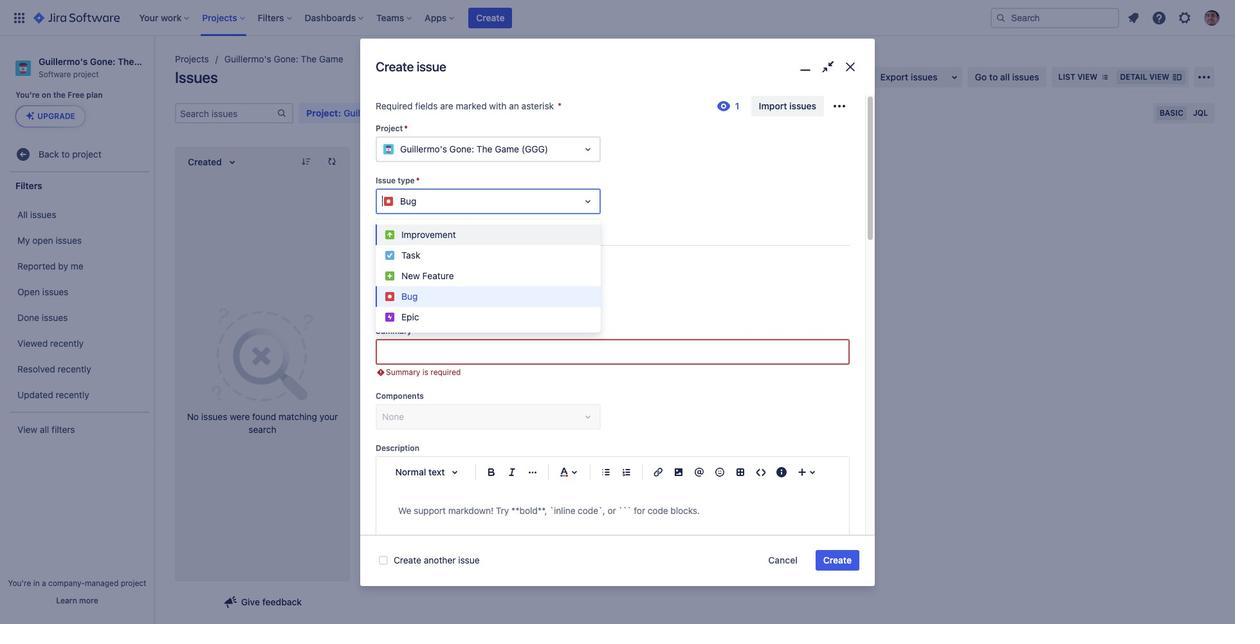 Task type: locate. For each thing, give the bounding box(es) containing it.
your
[[320, 411, 338, 422]]

issue
[[417, 59, 446, 74], [421, 218, 440, 228], [458, 555, 480, 566]]

guillermo's for guillermo's gone: the game software project
[[39, 56, 88, 67]]

group
[[6, 198, 151, 412]]

you're
[[15, 90, 40, 100], [8, 579, 31, 588]]

recently down resolved recently link
[[56, 389, 89, 400]]

issues
[[911, 71, 938, 82], [1013, 71, 1039, 82], [790, 100, 817, 111], [30, 209, 56, 220], [56, 235, 82, 246], [42, 286, 68, 297], [42, 312, 68, 323], [201, 411, 227, 422]]

0 horizontal spatial the
[[53, 90, 66, 100]]

1 horizontal spatial the
[[301, 53, 317, 64]]

emoji image
[[712, 464, 728, 480]]

you're left on
[[15, 90, 40, 100]]

the inside create issue dialog
[[398, 304, 408, 311]]

open issues
[[17, 286, 68, 297]]

view for detail view
[[1150, 72, 1170, 82]]

issues right open
[[56, 235, 82, 246]]

0 horizontal spatial guillermo's
[[39, 56, 88, 67]]

create issue dialog
[[360, 39, 875, 624]]

issues for done issues
[[42, 312, 68, 323]]

create banner
[[0, 0, 1236, 36]]

recently for resolved recently
[[58, 364, 91, 374]]

project right "back"
[[72, 149, 101, 160]]

are
[[440, 100, 453, 111]]

viewed
[[17, 338, 48, 349]]

basic
[[1160, 108, 1184, 118]]

project for gone:
[[73, 69, 99, 79]]

issue right 'another'
[[458, 555, 480, 566]]

view right the detail
[[1150, 72, 1170, 82]]

the
[[301, 53, 317, 64], [118, 56, 134, 67], [477, 143, 493, 154]]

the inside guillermo's gone: the game software project
[[118, 56, 134, 67]]

components
[[376, 391, 424, 401]]

you're for you're in a company-managed project
[[8, 579, 31, 588]]

1 horizontal spatial the
[[398, 304, 408, 311]]

is left required on the left of page
[[423, 367, 429, 377]]

updated recently link
[[6, 382, 151, 408]]

you're left in
[[8, 579, 31, 588]]

project right managed
[[121, 579, 146, 588]]

status
[[376, 263, 400, 273]]

learn for learn about issue types
[[376, 218, 396, 228]]

you're in a company-managed project
[[8, 579, 146, 588]]

0 vertical spatial the
[[53, 90, 66, 100]]

2 vertical spatial issue
[[458, 555, 480, 566]]

learn inside create issue dialog
[[376, 218, 396, 228]]

give feedback
[[241, 597, 302, 607]]

issues inside the no issues were found matching your search
[[201, 411, 227, 422]]

free
[[68, 90, 84, 100]]

1 horizontal spatial game
[[319, 53, 343, 64]]

issues for open issues
[[42, 286, 68, 297]]

all right view
[[40, 424, 49, 435]]

the for guillermo's gone: the game
[[301, 53, 317, 64]]

guillermo's
[[224, 53, 271, 64], [39, 56, 88, 67], [400, 143, 447, 154]]

1 vertical spatial is
[[423, 367, 429, 377]]

view all filters
[[17, 424, 75, 435]]

guillermo's right projects
[[224, 53, 271, 64]]

list view
[[1059, 72, 1098, 82]]

0 vertical spatial open image
[[580, 141, 596, 157]]

1 vertical spatial the
[[398, 304, 408, 311]]

summary
[[376, 326, 412, 336], [386, 367, 420, 377]]

issues inside create issue dialog
[[790, 100, 817, 111]]

issue
[[376, 176, 396, 185]]

issue's
[[410, 304, 431, 311]]

issues inside button
[[911, 71, 938, 82]]

game inside create issue dialog
[[495, 143, 519, 154]]

types
[[442, 218, 462, 228]]

is
[[391, 304, 396, 311], [423, 367, 429, 377]]

issues right the all
[[30, 209, 56, 220]]

learn down company-
[[56, 596, 77, 606]]

0 vertical spatial bug
[[400, 195, 417, 206]]

issues up viewed recently
[[42, 312, 68, 323]]

1 horizontal spatial gone:
[[274, 53, 298, 64]]

bug down type
[[400, 195, 417, 206]]

view right list on the top right of the page
[[1078, 72, 1098, 82]]

go to all issues
[[975, 71, 1039, 82]]

learn about issue types link
[[376, 218, 462, 228]]

cancel button
[[761, 550, 806, 571]]

group containing all issues
[[6, 198, 151, 412]]

done
[[17, 312, 39, 323]]

0 vertical spatial you're
[[15, 90, 40, 100]]

marked
[[456, 100, 487, 111]]

epic
[[402, 311, 419, 322]]

open export issues dropdown image
[[947, 69, 962, 85]]

0 vertical spatial summary
[[376, 326, 412, 336]]

2 horizontal spatial the
[[477, 143, 493, 154]]

error image
[[376, 367, 386, 378]]

learn inside button
[[56, 596, 77, 606]]

1 horizontal spatial learn
[[376, 218, 396, 228]]

1 horizontal spatial to
[[990, 71, 998, 82]]

this is the issue's initial status upon creation
[[376, 304, 515, 311]]

0 horizontal spatial game
[[136, 56, 161, 67]]

found
[[252, 411, 276, 422]]

text
[[429, 466, 445, 477]]

more formatting image
[[525, 464, 541, 480]]

minimize image
[[796, 58, 815, 76]]

guillermo's gone: the game
[[224, 53, 343, 64]]

summary down "epic"
[[376, 326, 412, 336]]

cancel
[[769, 555, 798, 566]]

the for guillermo's gone: the game software project
[[118, 56, 134, 67]]

2 view from the left
[[1150, 72, 1170, 82]]

1 vertical spatial project
[[72, 149, 101, 160]]

primary element
[[8, 0, 991, 36]]

project inside guillermo's gone: the game software project
[[73, 69, 99, 79]]

summary up components
[[386, 367, 420, 377]]

the up "epic"
[[398, 304, 408, 311]]

to right go
[[990, 71, 998, 82]]

the for guillermo's gone: the game (ggg)
[[477, 143, 493, 154]]

recently down viewed recently link
[[58, 364, 91, 374]]

0 vertical spatial project
[[73, 69, 99, 79]]

0 horizontal spatial create button
[[469, 7, 513, 28]]

info panel image
[[774, 464, 790, 480]]

game for guillermo's gone: the game
[[319, 53, 343, 64]]

1 vertical spatial bug
[[402, 291, 418, 302]]

issues down "reported by me"
[[42, 286, 68, 297]]

None text field
[[377, 340, 849, 363]]

issues for no issues were found matching your search
[[201, 411, 227, 422]]

fields
[[415, 100, 438, 111]]

0 horizontal spatial is
[[391, 304, 396, 311]]

improvement
[[402, 229, 456, 240]]

0 vertical spatial learn
[[376, 218, 396, 228]]

issues for import issues
[[790, 100, 817, 111]]

exit full screen image
[[819, 58, 837, 76]]

0 vertical spatial is
[[391, 304, 396, 311]]

create
[[476, 12, 505, 23], [376, 59, 414, 74], [394, 555, 421, 566], [824, 555, 852, 566]]

normal
[[395, 466, 426, 477]]

issues left list on the top right of the page
[[1013, 71, 1039, 82]]

1 vertical spatial learn
[[56, 596, 77, 606]]

bullet list ⌘⇧8 image
[[598, 464, 614, 480]]

gone: inside guillermo's gone: the game software project
[[90, 56, 116, 67]]

my
[[17, 235, 30, 246]]

issues right export
[[911, 71, 938, 82]]

guillermo's inside create issue dialog
[[400, 143, 447, 154]]

save filter
[[747, 107, 790, 118]]

the right on
[[53, 90, 66, 100]]

reported
[[17, 261, 56, 272]]

guillermo's for guillermo's gone: the game
[[224, 53, 271, 64]]

add image, video, or file image
[[671, 464, 687, 480]]

sort descending image
[[301, 156, 311, 167]]

back to project
[[39, 149, 101, 160]]

0 vertical spatial create button
[[469, 7, 513, 28]]

issues right no
[[201, 411, 227, 422]]

learn left about
[[376, 218, 396, 228]]

1 horizontal spatial all
[[1001, 71, 1010, 82]]

detail
[[1120, 72, 1148, 82]]

go
[[975, 71, 987, 82]]

0 vertical spatial all
[[1001, 71, 1010, 82]]

1 vertical spatial recently
[[58, 364, 91, 374]]

1 vertical spatial all
[[40, 424, 49, 435]]

summary *
[[376, 326, 417, 336]]

0 horizontal spatial view
[[1078, 72, 1098, 82]]

guillermo's up software
[[39, 56, 88, 67]]

gone: inside create issue dialog
[[450, 143, 474, 154]]

game inside guillermo's gone: the game software project
[[136, 56, 161, 67]]

gone: for guillermo's gone: the game (ggg)
[[450, 143, 474, 154]]

None text field
[[382, 195, 385, 208]]

learn more
[[56, 596, 98, 606]]

jql
[[1193, 108, 1208, 118]]

projects link
[[175, 51, 209, 67]]

issue type *
[[376, 176, 420, 185]]

2 horizontal spatial guillermo's
[[400, 143, 447, 154]]

0 vertical spatial recently
[[50, 338, 84, 349]]

2 vertical spatial recently
[[56, 389, 89, 400]]

0 horizontal spatial gone:
[[90, 56, 116, 67]]

1 horizontal spatial is
[[423, 367, 429, 377]]

1 horizontal spatial guillermo's
[[224, 53, 271, 64]]

issues right import
[[790, 100, 817, 111]]

is right "this"
[[391, 304, 396, 311]]

required
[[431, 367, 461, 377]]

list
[[1059, 72, 1076, 82]]

filters
[[15, 180, 42, 191]]

2 horizontal spatial game
[[495, 143, 519, 154]]

an
[[509, 100, 519, 111]]

0 horizontal spatial the
[[118, 56, 134, 67]]

the inside create issue dialog
[[477, 143, 493, 154]]

learn for learn more
[[56, 596, 77, 606]]

gone: for guillermo's gone: the game software project
[[90, 56, 116, 67]]

you're on the free plan
[[15, 90, 103, 100]]

0 horizontal spatial learn
[[56, 596, 77, 606]]

1 horizontal spatial view
[[1150, 72, 1170, 82]]

recently down done issues link
[[50, 338, 84, 349]]

learn
[[376, 218, 396, 228], [56, 596, 77, 606]]

import
[[759, 100, 787, 111]]

refresh image
[[327, 156, 337, 167]]

a
[[42, 579, 46, 588]]

*
[[558, 100, 562, 111], [404, 123, 408, 133], [416, 176, 420, 185], [413, 326, 417, 336]]

resolved recently
[[17, 364, 91, 374]]

1 open image from the top
[[580, 141, 596, 157]]

more
[[79, 596, 98, 606]]

guillermo's inside guillermo's gone: the game software project
[[39, 56, 88, 67]]

1 vertical spatial summary
[[386, 367, 420, 377]]

1 vertical spatial issue
[[421, 218, 440, 228]]

0 horizontal spatial to
[[61, 149, 70, 160]]

1 view from the left
[[1078, 72, 1098, 82]]

all right go
[[1001, 71, 1010, 82]]

2 open image from the top
[[580, 194, 596, 209]]

about
[[398, 218, 419, 228]]

0 horizontal spatial all
[[40, 424, 49, 435]]

1 vertical spatial create button
[[816, 550, 860, 571]]

give
[[241, 597, 260, 607]]

0 vertical spatial to
[[990, 71, 998, 82]]

issue up fields
[[417, 59, 446, 74]]

bug up issue's
[[402, 291, 418, 302]]

normal text button
[[389, 458, 470, 486]]

1 vertical spatial open image
[[580, 194, 596, 209]]

all
[[1001, 71, 1010, 82], [40, 424, 49, 435]]

all issues link
[[6, 202, 151, 228]]

guillermo's up type
[[400, 143, 447, 154]]

project up plan
[[73, 69, 99, 79]]

open issues link
[[6, 279, 151, 305]]

to right "back"
[[61, 149, 70, 160]]

jira software image
[[33, 10, 120, 25], [33, 10, 120, 25]]

2 horizontal spatial gone:
[[450, 143, 474, 154]]

issue up improvement
[[421, 218, 440, 228]]

* right type
[[416, 176, 420, 185]]

filter
[[770, 107, 790, 118]]

learn more button
[[56, 596, 98, 606]]

create button inside the primary element
[[469, 7, 513, 28]]

bug
[[400, 195, 417, 206], [402, 291, 418, 302]]

issue for another
[[458, 555, 480, 566]]

view
[[1078, 72, 1098, 82], [1150, 72, 1170, 82]]

2 vertical spatial project
[[121, 579, 146, 588]]

1 vertical spatial you're
[[8, 579, 31, 588]]

1 vertical spatial to
[[61, 149, 70, 160]]

detail view
[[1120, 72, 1170, 82]]

game for guillermo's gone: the game (ggg)
[[495, 143, 519, 154]]

gone:
[[274, 53, 298, 64], [90, 56, 116, 67], [450, 143, 474, 154]]

open image
[[580, 141, 596, 157], [580, 194, 596, 209]]

recently for updated recently
[[56, 389, 89, 400]]



Task type: vqa. For each thing, say whether or not it's contained in the screenshot.
the in
yes



Task type: describe. For each thing, give the bounding box(es) containing it.
project
[[376, 123, 403, 133]]

Search issues text field
[[176, 104, 277, 122]]

updated recently
[[17, 389, 89, 400]]

in
[[33, 579, 40, 588]]

open
[[17, 286, 40, 297]]

were
[[230, 411, 250, 422]]

discard & close image
[[841, 58, 860, 76]]

none text field inside create issue dialog
[[382, 195, 385, 208]]

open
[[32, 235, 53, 246]]

0 vertical spatial issue
[[417, 59, 446, 74]]

guillermo's gone: the game software project
[[39, 56, 161, 79]]

company-
[[48, 579, 85, 588]]

software
[[39, 69, 71, 79]]

issues for export issues
[[911, 71, 938, 82]]

upgrade button
[[16, 106, 85, 127]]

1 horizontal spatial create button
[[816, 550, 860, 571]]

viewed recently
[[17, 338, 84, 349]]

summary for summary is required
[[386, 367, 420, 377]]

search
[[249, 424, 276, 435]]

normal text
[[395, 466, 445, 477]]

required
[[376, 100, 413, 111]]

resolved recently link
[[6, 357, 151, 382]]

initial
[[433, 304, 450, 311]]

reported by me link
[[6, 254, 151, 279]]

give feedback button
[[215, 592, 310, 613]]

feature
[[422, 270, 454, 281]]

table image
[[733, 464, 748, 480]]

another
[[424, 555, 456, 566]]

go to all issues link
[[968, 67, 1047, 88]]

my open issues
[[17, 235, 82, 246]]

* down "epic"
[[413, 326, 417, 336]]

bold ⌘b image
[[484, 464, 499, 480]]

gone: for guillermo's gone: the game
[[274, 53, 298, 64]]

more actions for this issue image
[[832, 98, 847, 114]]

status
[[452, 304, 471, 311]]

filters
[[52, 424, 75, 435]]

to for back
[[61, 149, 70, 160]]

project *
[[376, 123, 408, 133]]

import issues link
[[751, 96, 824, 116]]

* right asterisk
[[558, 100, 562, 111]]

recently for viewed recently
[[50, 338, 84, 349]]

Search field
[[991, 7, 1120, 28]]

view
[[17, 424, 37, 435]]

search image
[[996, 13, 1006, 23]]

viewed recently link
[[6, 331, 151, 357]]

no
[[187, 411, 199, 422]]

project for in
[[121, 579, 146, 588]]

numbered list ⌘⇧7 image
[[619, 464, 634, 480]]

summary is required
[[386, 367, 461, 377]]

issues for all issues
[[30, 209, 56, 220]]

feedback
[[262, 597, 302, 607]]

is for the
[[391, 304, 396, 311]]

all issues
[[17, 209, 56, 220]]

matching
[[279, 411, 317, 422]]

italic ⌘i image
[[504, 464, 520, 480]]

my open issues link
[[6, 228, 151, 254]]

export issues button
[[873, 67, 962, 88]]

plan
[[86, 90, 103, 100]]

open image for bug
[[580, 194, 596, 209]]

new
[[402, 270, 420, 281]]

updated
[[17, 389, 53, 400]]

this
[[376, 304, 389, 311]]

* right the project
[[404, 123, 408, 133]]

new feature
[[402, 270, 454, 281]]

done issues link
[[6, 305, 151, 331]]

you're for you're on the free plan
[[15, 90, 40, 100]]

type
[[398, 176, 415, 185]]

to for go
[[990, 71, 998, 82]]

code snippet image
[[754, 464, 769, 480]]

save
[[747, 107, 768, 118]]

back
[[39, 149, 59, 160]]

upgrade
[[37, 112, 75, 121]]

guillermo's gone: the game (ggg)
[[400, 143, 548, 154]]

view all filters link
[[6, 417, 151, 443]]

create issue
[[376, 59, 446, 74]]

by
[[58, 261, 68, 272]]

view for list view
[[1078, 72, 1098, 82]]

open image for guillermo's gone: the game (ggg)
[[580, 141, 596, 157]]

on
[[42, 90, 51, 100]]

is for required
[[423, 367, 429, 377]]

summary for summary *
[[376, 326, 412, 336]]

save filter button
[[740, 103, 798, 124]]

guillermo's for guillermo's gone: the game (ggg)
[[400, 143, 447, 154]]

resolved
[[17, 364, 55, 374]]

export
[[881, 71, 909, 82]]

Description - Main content area, start typing to enter text. text field
[[398, 503, 828, 518]]

done issues
[[17, 312, 68, 323]]

guillermo's gone: the game link
[[224, 51, 343, 67]]

the for free
[[53, 90, 66, 100]]

link image
[[651, 464, 666, 480]]

game for guillermo's gone: the game software project
[[136, 56, 161, 67]]

create inside the primary element
[[476, 12, 505, 23]]

mention image
[[692, 464, 707, 480]]

issue for about
[[421, 218, 440, 228]]

required fields are marked with an asterisk *
[[376, 100, 562, 111]]

export issues
[[881, 71, 938, 82]]

all
[[17, 209, 28, 220]]

me
[[71, 261, 83, 272]]

project inside back to project link
[[72, 149, 101, 160]]

learn about issue types
[[376, 218, 462, 228]]

reported by me
[[17, 261, 83, 272]]

import issues
[[759, 100, 817, 111]]

creation
[[490, 304, 515, 311]]

managed
[[85, 579, 119, 588]]

back to project link
[[10, 142, 149, 168]]

the for issue's
[[398, 304, 408, 311]]

no issues were found matching your search
[[187, 411, 338, 435]]



